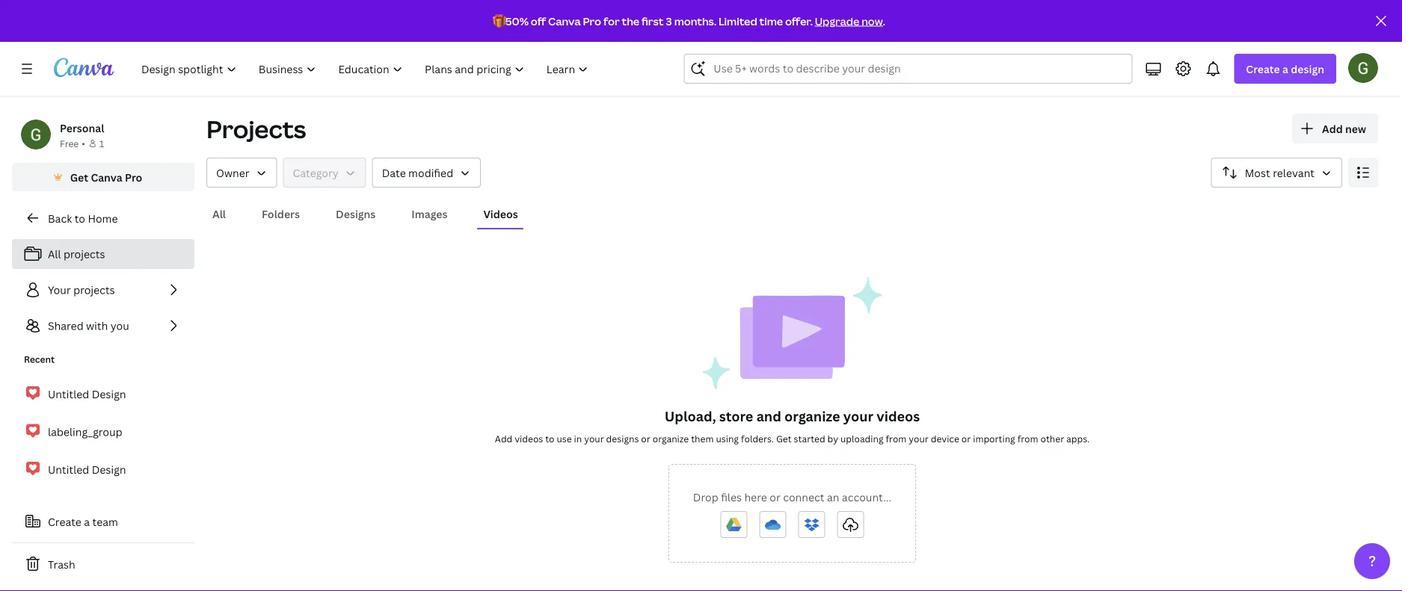 Task type: locate. For each thing, give the bounding box(es) containing it.
videos
[[877, 407, 920, 425], [515, 433, 543, 445]]

your projects link
[[12, 275, 194, 305]]

0 horizontal spatial organize
[[653, 433, 689, 445]]

all down the 'owner'
[[212, 207, 226, 221]]

add left use at the bottom
[[495, 433, 512, 445]]

None search field
[[684, 54, 1132, 84]]

untitled up labeling_group
[[48, 387, 89, 401]]

all
[[212, 207, 226, 221], [48, 247, 61, 261]]

untitled design link up labeling_group link
[[12, 378, 194, 410]]

projects for all projects
[[64, 247, 105, 261]]

or right designs
[[641, 433, 650, 445]]

owner
[[216, 166, 249, 180]]

all inside list
[[48, 247, 61, 261]]

0 horizontal spatial all
[[48, 247, 61, 261]]

2 untitled from the top
[[48, 463, 89, 477]]

1 horizontal spatial get
[[776, 433, 792, 445]]

1 vertical spatial a
[[84, 515, 90, 529]]

all projects link
[[12, 239, 194, 269]]

1 horizontal spatial all
[[212, 207, 226, 221]]

Date modified button
[[372, 158, 481, 188]]

create inside dropdown button
[[1246, 62, 1280, 76]]

0 vertical spatial untitled
[[48, 387, 89, 401]]

🎁 50% off canva pro for the first 3 months. limited time offer. upgrade now .
[[493, 14, 885, 28]]

2 list from the top
[[12, 378, 194, 523]]

0 vertical spatial pro
[[583, 14, 601, 28]]

get left started
[[776, 433, 792, 445]]

•
[[82, 137, 85, 150]]

0 vertical spatial create
[[1246, 62, 1280, 76]]

with
[[86, 319, 108, 333]]

projects down the "back to home"
[[64, 247, 105, 261]]

projects
[[206, 113, 306, 145]]

create for create a team
[[48, 515, 81, 529]]

canva down 1 on the left
[[91, 170, 122, 184]]

untitled design
[[48, 387, 126, 401], [48, 463, 126, 477]]

a inside button
[[84, 515, 90, 529]]

0 vertical spatial projects
[[64, 247, 105, 261]]

1 horizontal spatial or
[[770, 490, 780, 504]]

1 untitled design link from the top
[[12, 378, 194, 410]]

all up the your
[[48, 247, 61, 261]]

0 vertical spatial get
[[70, 170, 88, 184]]

0 horizontal spatial or
[[641, 433, 650, 445]]

0 vertical spatial a
[[1283, 62, 1288, 76]]

0 vertical spatial untitled design link
[[12, 378, 194, 410]]

create for create a design
[[1246, 62, 1280, 76]]

shared
[[48, 319, 84, 333]]

most
[[1245, 166, 1270, 180]]

1 vertical spatial canva
[[91, 170, 122, 184]]

2 untitled design link from the top
[[12, 454, 194, 486]]

1 horizontal spatial add
[[1322, 122, 1343, 136]]

1 horizontal spatial organize
[[784, 407, 840, 425]]

0 vertical spatial all
[[212, 207, 226, 221]]

1 vertical spatial get
[[776, 433, 792, 445]]

off
[[531, 14, 546, 28]]

0 horizontal spatial a
[[84, 515, 90, 529]]

0 horizontal spatial canva
[[91, 170, 122, 184]]

shared with you
[[48, 319, 129, 333]]

a left "design" at the right top of the page
[[1283, 62, 1288, 76]]

pro
[[583, 14, 601, 28], [125, 170, 142, 184]]

1 vertical spatial pro
[[125, 170, 142, 184]]

designs
[[606, 433, 639, 445]]

list containing all projects
[[12, 239, 194, 341]]

create left team
[[48, 515, 81, 529]]

pro inside button
[[125, 170, 142, 184]]

add inside 'add new' dropdown button
[[1322, 122, 1343, 136]]

0 vertical spatial list
[[12, 239, 194, 341]]

design
[[92, 387, 126, 401], [92, 463, 126, 477]]

a left team
[[84, 515, 90, 529]]

1 horizontal spatial videos
[[877, 407, 920, 425]]

0 horizontal spatial to
[[75, 211, 85, 225]]

0 horizontal spatial pro
[[125, 170, 142, 184]]

1 untitled from the top
[[48, 387, 89, 401]]

recent
[[24, 353, 55, 366]]

design down labeling_group link
[[92, 463, 126, 477]]

1 vertical spatial videos
[[515, 433, 543, 445]]

untitled
[[48, 387, 89, 401], [48, 463, 89, 477]]

all inside button
[[212, 207, 226, 221]]

labeling_group link
[[12, 416, 194, 448]]

your right in
[[584, 433, 604, 445]]

them
[[691, 433, 714, 445]]

in
[[574, 433, 582, 445]]

designs button
[[330, 200, 382, 228]]

to left use at the bottom
[[545, 433, 555, 445]]

or right here
[[770, 490, 780, 504]]

1 vertical spatial design
[[92, 463, 126, 477]]

🎁
[[493, 14, 503, 28]]

from left the other on the right of the page
[[1017, 433, 1038, 445]]

canva right off
[[548, 14, 581, 28]]

or
[[641, 433, 650, 445], [962, 433, 971, 445], [770, 490, 780, 504]]

untitled design link down labeling_group link
[[12, 454, 194, 486]]

create left "design" at the right top of the page
[[1246, 62, 1280, 76]]

untitled design down labeling_group
[[48, 463, 126, 477]]

get inside upload, store and organize your videos add videos to use in your designs or organize them using folders. get started by uploading from your device or importing from other apps.
[[776, 433, 792, 445]]

0 vertical spatial add
[[1322, 122, 1343, 136]]

1 horizontal spatial to
[[545, 433, 555, 445]]

projects right the your
[[73, 283, 115, 297]]

or right device
[[962, 433, 971, 445]]

new
[[1345, 122, 1366, 136]]

0 vertical spatial videos
[[877, 407, 920, 425]]

your left device
[[909, 433, 929, 445]]

1 horizontal spatial pro
[[583, 14, 601, 28]]

add
[[1322, 122, 1343, 136], [495, 433, 512, 445]]

1 vertical spatial untitled design link
[[12, 454, 194, 486]]

trash link
[[12, 550, 194, 580]]

months.
[[674, 14, 716, 28]]

videos left use at the bottom
[[515, 433, 543, 445]]

1 horizontal spatial create
[[1246, 62, 1280, 76]]

limited
[[719, 14, 757, 28]]

untitled design up labeling_group
[[48, 387, 126, 401]]

and
[[756, 407, 781, 425]]

untitled down labeling_group
[[48, 463, 89, 477]]

videos up uploading
[[877, 407, 920, 425]]

personal
[[60, 121, 104, 135]]

0 horizontal spatial create
[[48, 515, 81, 529]]

0 horizontal spatial add
[[495, 433, 512, 445]]

1 horizontal spatial from
[[1017, 433, 1038, 445]]

to right "back"
[[75, 211, 85, 225]]

0 vertical spatial design
[[92, 387, 126, 401]]

all projects
[[48, 247, 105, 261]]

your
[[843, 407, 873, 425], [584, 433, 604, 445], [909, 433, 929, 445]]

2 untitled design from the top
[[48, 463, 126, 477]]

0 vertical spatial to
[[75, 211, 85, 225]]

0 horizontal spatial your
[[584, 433, 604, 445]]

projects
[[64, 247, 105, 261], [73, 283, 115, 297]]

1 horizontal spatial canva
[[548, 14, 581, 28]]

create a design
[[1246, 62, 1324, 76]]

pro left for
[[583, 14, 601, 28]]

back to home link
[[12, 203, 194, 233]]

designs
[[336, 207, 376, 221]]

your projects
[[48, 283, 115, 297]]

free •
[[60, 137, 85, 150]]

1 vertical spatial all
[[48, 247, 61, 261]]

organize down upload,
[[653, 433, 689, 445]]

1 horizontal spatial a
[[1283, 62, 1288, 76]]

create inside button
[[48, 515, 81, 529]]

2 horizontal spatial your
[[909, 433, 929, 445]]

to inside upload, store and organize your videos add videos to use in your designs or organize them using folders. get started by uploading from your device or importing from other apps.
[[545, 433, 555, 445]]

get down •
[[70, 170, 88, 184]]

a inside dropdown button
[[1283, 62, 1288, 76]]

relevant
[[1273, 166, 1315, 180]]

to
[[75, 211, 85, 225], [545, 433, 555, 445]]

1 vertical spatial create
[[48, 515, 81, 529]]

1 list from the top
[[12, 239, 194, 341]]

most relevant
[[1245, 166, 1315, 180]]

add left new
[[1322, 122, 1343, 136]]

canva
[[548, 14, 581, 28], [91, 170, 122, 184]]

your up uploading
[[843, 407, 873, 425]]

design up labeling_group link
[[92, 387, 126, 401]]

from right uploading
[[886, 433, 907, 445]]

1 vertical spatial organize
[[653, 433, 689, 445]]

0 vertical spatial untitled design
[[48, 387, 126, 401]]

a
[[1283, 62, 1288, 76], [84, 515, 90, 529]]

drop
[[693, 490, 718, 504]]

2 horizontal spatial or
[[962, 433, 971, 445]]

0 horizontal spatial from
[[886, 433, 907, 445]]

untitled design for 2nd untitled design "link" from the bottom
[[48, 387, 126, 401]]

folders.
[[741, 433, 774, 445]]

1 vertical spatial projects
[[73, 283, 115, 297]]

from
[[886, 433, 907, 445], [1017, 433, 1038, 445]]

organize
[[784, 407, 840, 425], [653, 433, 689, 445]]

1 horizontal spatial your
[[843, 407, 873, 425]]

2 design from the top
[[92, 463, 126, 477]]

0 horizontal spatial get
[[70, 170, 88, 184]]

create
[[1246, 62, 1280, 76], [48, 515, 81, 529]]

1 vertical spatial to
[[545, 433, 555, 445]]

get canva pro
[[70, 170, 142, 184]]

1 vertical spatial untitled
[[48, 463, 89, 477]]

1 vertical spatial list
[[12, 378, 194, 523]]

1 vertical spatial untitled design
[[48, 463, 126, 477]]

other
[[1041, 433, 1064, 445]]

pro up back to home link
[[125, 170, 142, 184]]

a for team
[[84, 515, 90, 529]]

1 untitled design from the top
[[48, 387, 126, 401]]

trash
[[48, 557, 75, 572]]

1 vertical spatial add
[[495, 433, 512, 445]]

get canva pro button
[[12, 163, 194, 191]]

Category button
[[283, 158, 366, 188]]

modified
[[408, 166, 453, 180]]

top level navigation element
[[132, 54, 601, 84]]

list
[[12, 239, 194, 341], [12, 378, 194, 523]]

organize up started
[[784, 407, 840, 425]]



Task type: vqa. For each thing, say whether or not it's contained in the screenshot.
the bottom can
no



Task type: describe. For each thing, give the bounding box(es) containing it.
upgrade
[[815, 14, 859, 28]]

videos
[[483, 207, 518, 221]]

create a design button
[[1234, 54, 1336, 84]]

0 vertical spatial organize
[[784, 407, 840, 425]]

category
[[293, 166, 339, 180]]

use
[[557, 433, 572, 445]]

videos button
[[477, 200, 524, 228]]

create a team
[[48, 515, 118, 529]]

50%
[[505, 14, 529, 28]]

free
[[60, 137, 79, 150]]

folders button
[[256, 200, 306, 228]]

started
[[794, 433, 825, 445]]

all for all
[[212, 207, 226, 221]]

untitled for 2nd untitled design "link" from the bottom
[[48, 387, 89, 401]]

drop files here or connect an account...
[[693, 490, 892, 504]]

add inside upload, store and organize your videos add videos to use in your designs or organize them using folders. get started by uploading from your device or importing from other apps.
[[495, 433, 512, 445]]

for
[[603, 14, 620, 28]]

2 from from the left
[[1017, 433, 1038, 445]]

shared with you link
[[12, 311, 194, 341]]

date
[[382, 166, 406, 180]]

first
[[642, 14, 664, 28]]

1 design from the top
[[92, 387, 126, 401]]

all for all projects
[[48, 247, 61, 261]]

time
[[759, 14, 783, 28]]

0 vertical spatial canva
[[548, 14, 581, 28]]

untitled design for 2nd untitled design "link"
[[48, 463, 126, 477]]

offer.
[[785, 14, 813, 28]]

team
[[92, 515, 118, 529]]

your
[[48, 283, 71, 297]]

labeling_group
[[48, 425, 122, 439]]

account...
[[842, 490, 892, 504]]

projects for your projects
[[73, 283, 115, 297]]

you
[[110, 319, 129, 333]]

images button
[[406, 200, 454, 228]]

untitled for 2nd untitled design "link"
[[48, 463, 89, 477]]

.
[[883, 14, 885, 28]]

get inside button
[[70, 170, 88, 184]]

folders
[[262, 207, 300, 221]]

1
[[99, 137, 104, 150]]

upgrade now button
[[815, 14, 883, 28]]

using
[[716, 433, 739, 445]]

date modified
[[382, 166, 453, 180]]

1 from from the left
[[886, 433, 907, 445]]

images
[[412, 207, 448, 221]]

back to home
[[48, 211, 118, 225]]

upload,
[[665, 407, 716, 425]]

device
[[931, 433, 959, 445]]

add new button
[[1292, 114, 1378, 144]]

all button
[[206, 200, 232, 228]]

Sort by button
[[1211, 158, 1342, 188]]

add new
[[1322, 122, 1366, 136]]

by
[[827, 433, 838, 445]]

connect
[[783, 490, 824, 504]]

an
[[827, 490, 839, 504]]

uploading
[[840, 433, 884, 445]]

home
[[88, 211, 118, 225]]

here
[[744, 490, 767, 504]]

store
[[719, 407, 753, 425]]

files
[[721, 490, 742, 504]]

list containing untitled design
[[12, 378, 194, 523]]

now
[[862, 14, 883, 28]]

canva inside button
[[91, 170, 122, 184]]

importing
[[973, 433, 1015, 445]]

create a team button
[[12, 507, 194, 537]]

back
[[48, 211, 72, 225]]

the
[[622, 14, 639, 28]]

Search search field
[[714, 55, 1103, 83]]

Owner button
[[206, 158, 277, 188]]

gary orlando image
[[1348, 53, 1378, 83]]

0 horizontal spatial videos
[[515, 433, 543, 445]]

3
[[666, 14, 672, 28]]

a for design
[[1283, 62, 1288, 76]]

design
[[1291, 62, 1324, 76]]

apps.
[[1066, 433, 1090, 445]]

upload, store and organize your videos add videos to use in your designs or organize them using folders. get started by uploading from your device or importing from other apps.
[[495, 407, 1090, 445]]



